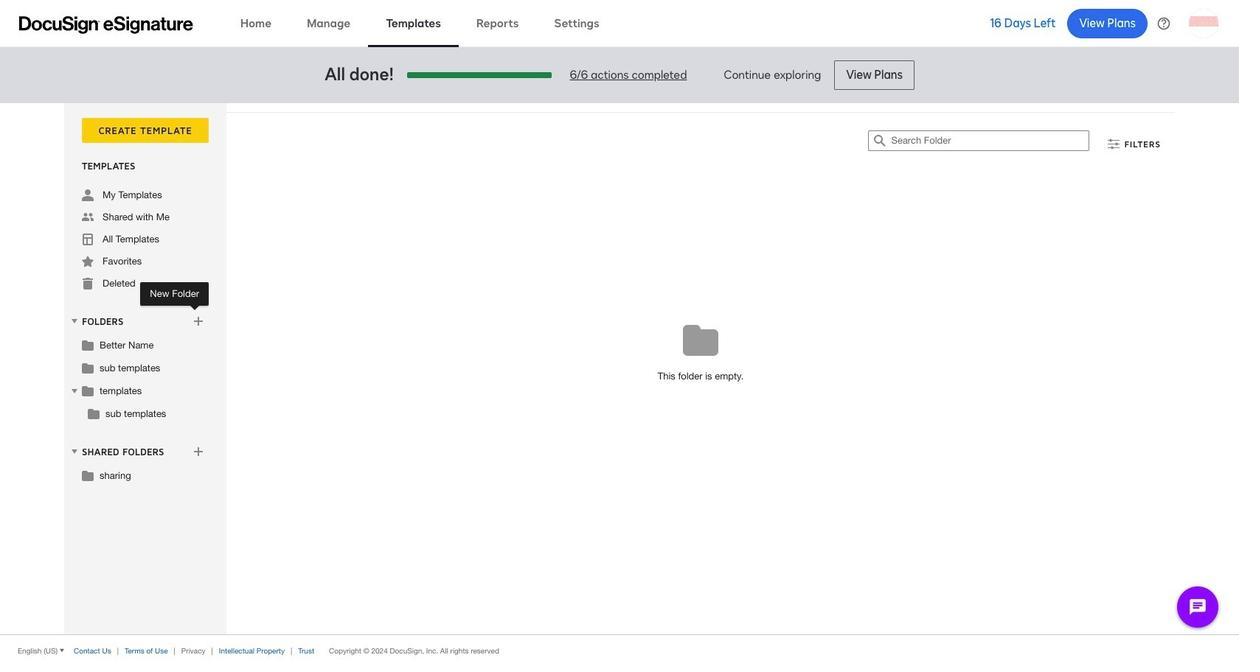 Task type: describe. For each thing, give the bounding box(es) containing it.
3 folder image from the top
[[82, 470, 94, 482]]

0 vertical spatial folder image
[[82, 339, 94, 351]]

1 folder image from the top
[[82, 362, 94, 374]]

user image
[[82, 190, 94, 201]]

secondary navigation region
[[64, 103, 1179, 635]]

templates image
[[82, 234, 94, 246]]

view shared folders image
[[69, 446, 80, 458]]

1 vertical spatial folder image
[[88, 408, 100, 420]]

more info region
[[0, 635, 1239, 667]]



Task type: vqa. For each thing, say whether or not it's contained in the screenshot.
'tooltip'
yes



Task type: locate. For each thing, give the bounding box(es) containing it.
docusign esignature image
[[19, 16, 193, 34]]

folder image
[[82, 339, 94, 351], [88, 408, 100, 420]]

your uploaded profile image image
[[1189, 8, 1219, 38]]

2 vertical spatial folder image
[[82, 470, 94, 482]]

star filled image
[[82, 256, 94, 268]]

view folders image
[[69, 316, 80, 327]]

trash image
[[82, 278, 94, 290]]

folder image
[[82, 362, 94, 374], [82, 385, 94, 397], [82, 470, 94, 482]]

shared image
[[82, 212, 94, 224]]

tooltip
[[140, 283, 209, 306]]

0 vertical spatial folder image
[[82, 362, 94, 374]]

2 folder image from the top
[[82, 385, 94, 397]]

Search Folder text field
[[891, 131, 1089, 150]]

1 vertical spatial folder image
[[82, 385, 94, 397]]

tooltip inside secondary navigation region
[[140, 283, 209, 306]]



